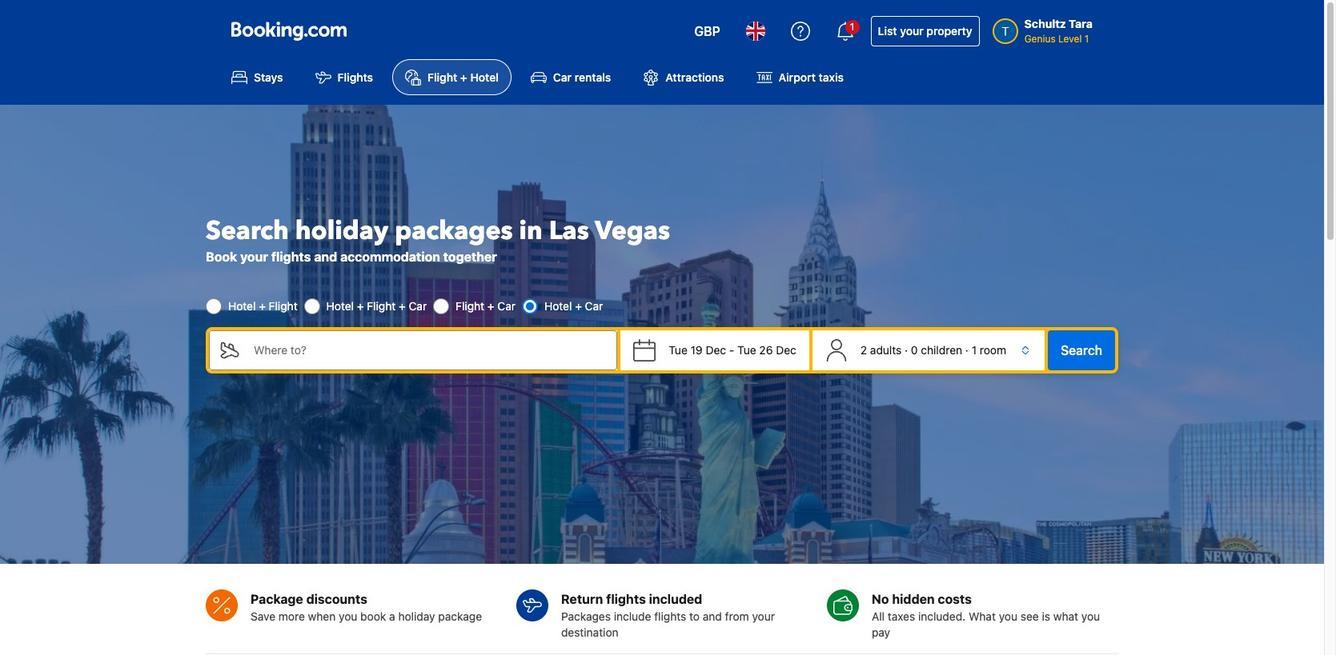 Task type: vqa. For each thing, say whether or not it's contained in the screenshot.
26 February 2024 'checkbox' on the bottom right
no



Task type: describe. For each thing, give the bounding box(es) containing it.
stays link
[[219, 59, 296, 96]]

+ for hotel + flight + car
[[357, 299, 364, 313]]

save
[[251, 610, 276, 624]]

1 inside schultz tara genius level 1
[[1085, 33, 1090, 45]]

schultz
[[1025, 17, 1067, 30]]

2
[[861, 344, 867, 357]]

+ for flight + car
[[488, 299, 495, 313]]

from
[[725, 610, 749, 624]]

costs
[[938, 592, 972, 607]]

gbp button
[[685, 12, 730, 50]]

what
[[969, 610, 996, 624]]

packages
[[561, 610, 611, 624]]

holiday inside search holiday packages in las vegas book your flights and accommodation together
[[295, 214, 389, 249]]

hotel for hotel + flight
[[228, 299, 256, 313]]

Where to? field
[[241, 331, 618, 371]]

19
[[691, 344, 703, 357]]

discounts
[[306, 592, 367, 607]]

what
[[1054, 610, 1079, 624]]

property
[[927, 24, 973, 38]]

flight inside flight + hotel link
[[428, 71, 457, 84]]

2 · from the left
[[966, 344, 969, 357]]

+ for flight + hotel
[[460, 71, 468, 84]]

attractions link
[[630, 59, 737, 96]]

you inside package discounts save more when you book a holiday package
[[339, 610, 357, 624]]

hotel inside flight + hotel link
[[470, 71, 499, 84]]

list your property
[[878, 24, 973, 38]]

a
[[389, 610, 395, 624]]

and inside search holiday packages in las vegas book your flights and accommodation together
[[314, 250, 337, 264]]

1 horizontal spatial 1
[[972, 344, 977, 357]]

your inside return flights included packages include flights to and from your destination
[[752, 610, 775, 624]]

accommodation
[[340, 250, 440, 264]]

package
[[438, 610, 482, 624]]

taxis
[[819, 71, 844, 84]]

booking.com online hotel reservations image
[[231, 22, 347, 41]]

flight + hotel link
[[392, 59, 512, 96]]

car rentals link
[[518, 59, 624, 96]]

car up where to? field
[[409, 299, 427, 313]]

package discounts save more when you book a holiday package
[[251, 592, 482, 624]]

packages
[[395, 214, 513, 249]]

0
[[911, 344, 918, 357]]

book
[[206, 250, 237, 264]]

return
[[561, 592, 603, 607]]

return flights included packages include flights to and from your destination
[[561, 592, 775, 640]]

list your property link
[[871, 16, 980, 46]]

adults
[[870, 344, 902, 357]]

tara
[[1069, 17, 1093, 30]]

more
[[279, 610, 305, 624]]

+ for hotel + car
[[575, 299, 582, 313]]

search button
[[1048, 331, 1116, 371]]

together
[[443, 250, 497, 264]]

flights inside search holiday packages in las vegas book your flights and accommodation together
[[271, 250, 311, 264]]

book
[[361, 610, 386, 624]]

1 horizontal spatial flights
[[606, 592, 646, 607]]

stays
[[254, 71, 283, 84]]

children
[[921, 344, 963, 357]]

included.
[[919, 610, 966, 624]]

car left hotel + car
[[498, 299, 516, 313]]

las
[[549, 214, 589, 249]]

hotel + car
[[545, 299, 603, 313]]

is
[[1042, 610, 1051, 624]]

list
[[878, 24, 897, 38]]

airport
[[779, 71, 816, 84]]

schultz tara genius level 1
[[1025, 17, 1093, 45]]

and inside return flights included packages include flights to and from your destination
[[703, 610, 722, 624]]

2 dec from the left
[[776, 344, 797, 357]]



Task type: locate. For each thing, give the bounding box(es) containing it.
1 vertical spatial your
[[240, 250, 268, 264]]

airport taxis
[[779, 71, 844, 84]]

· right children in the right bottom of the page
[[966, 344, 969, 357]]

when
[[308, 610, 336, 624]]

2 tue from the left
[[738, 344, 757, 357]]

you right what
[[1082, 610, 1101, 624]]

0 horizontal spatial your
[[240, 250, 268, 264]]

flights link
[[302, 59, 386, 96]]

0 horizontal spatial you
[[339, 610, 357, 624]]

search for search
[[1061, 344, 1103, 358]]

car rentals
[[553, 71, 611, 84]]

tue 19 dec - tue 26 dec
[[669, 344, 797, 357]]

package
[[251, 592, 303, 607]]

taxes
[[888, 610, 916, 624]]

1 horizontal spatial and
[[703, 610, 722, 624]]

your inside search holiday packages in las vegas book your flights and accommodation together
[[240, 250, 268, 264]]

+
[[460, 71, 468, 84], [259, 299, 266, 313], [357, 299, 364, 313], [399, 299, 406, 313], [488, 299, 495, 313], [575, 299, 582, 313]]

flight
[[428, 71, 457, 84], [269, 299, 298, 313], [367, 299, 396, 313], [456, 299, 485, 313]]

1 horizontal spatial search
[[1061, 344, 1103, 358]]

and
[[314, 250, 337, 264], [703, 610, 722, 624]]

dec
[[706, 344, 726, 357], [776, 344, 797, 357]]

1 button
[[826, 12, 865, 50]]

hotel for hotel + flight + car
[[326, 299, 354, 313]]

you left see
[[999, 610, 1018, 624]]

to
[[690, 610, 700, 624]]

1 horizontal spatial you
[[999, 610, 1018, 624]]

0 vertical spatial and
[[314, 250, 337, 264]]

0 horizontal spatial search
[[206, 214, 289, 249]]

1 dec from the left
[[706, 344, 726, 357]]

flight + hotel
[[428, 71, 499, 84]]

0 horizontal spatial tue
[[669, 344, 688, 357]]

flights down included
[[654, 610, 687, 624]]

0 vertical spatial flights
[[271, 250, 311, 264]]

2 vertical spatial your
[[752, 610, 775, 624]]

no
[[872, 592, 889, 607]]

1 horizontal spatial ·
[[966, 344, 969, 357]]

1 · from the left
[[905, 344, 908, 357]]

2 vertical spatial flights
[[654, 610, 687, 624]]

you
[[339, 610, 357, 624], [999, 610, 1018, 624], [1082, 610, 1101, 624]]

flights up "hotel + flight"
[[271, 250, 311, 264]]

0 horizontal spatial ·
[[905, 344, 908, 357]]

1 horizontal spatial your
[[752, 610, 775, 624]]

no hidden costs all taxes included. what you see is what you pay
[[872, 592, 1101, 640]]

hidden
[[892, 592, 935, 607]]

search holiday packages in las vegas book your flights and accommodation together
[[206, 214, 670, 264]]

genius
[[1025, 33, 1056, 45]]

1 vertical spatial flights
[[606, 592, 646, 607]]

2 horizontal spatial you
[[1082, 610, 1101, 624]]

hotel + flight + car
[[326, 299, 427, 313]]

2 adults · 0 children · 1 room
[[861, 344, 1007, 357]]

holiday inside package discounts save more when you book a holiday package
[[398, 610, 435, 624]]

0 horizontal spatial holiday
[[295, 214, 389, 249]]

1 inside button
[[850, 21, 855, 33]]

car down las
[[585, 299, 603, 313]]

attractions
[[666, 71, 724, 84]]

flights up the include at the left
[[606, 592, 646, 607]]

destination
[[561, 626, 619, 640]]

·
[[905, 344, 908, 357], [966, 344, 969, 357]]

search inside search holiday packages in las vegas book your flights and accommodation together
[[206, 214, 289, 249]]

1 left room
[[972, 344, 977, 357]]

holiday right a
[[398, 610, 435, 624]]

hotel for hotel + car
[[545, 299, 572, 313]]

your right "list"
[[900, 24, 924, 38]]

0 horizontal spatial and
[[314, 250, 337, 264]]

0 vertical spatial holiday
[[295, 214, 389, 249]]

flights
[[271, 250, 311, 264], [606, 592, 646, 607], [654, 610, 687, 624]]

search for search holiday packages in las vegas book your flights and accommodation together
[[206, 214, 289, 249]]

pay
[[872, 626, 891, 640]]

hotel
[[470, 71, 499, 84], [228, 299, 256, 313], [326, 299, 354, 313], [545, 299, 572, 313]]

your right book
[[240, 250, 268, 264]]

1 horizontal spatial tue
[[738, 344, 757, 357]]

see
[[1021, 610, 1039, 624]]

you down discounts
[[339, 610, 357, 624]]

2 horizontal spatial 1
[[1085, 33, 1090, 45]]

include
[[614, 610, 651, 624]]

2 horizontal spatial your
[[900, 24, 924, 38]]

1 down tara
[[1085, 33, 1090, 45]]

gbp
[[695, 24, 720, 38]]

tue left 19
[[669, 344, 688, 357]]

26
[[760, 344, 773, 357]]

1 horizontal spatial dec
[[776, 344, 797, 357]]

0 horizontal spatial 1
[[850, 21, 855, 33]]

1 vertical spatial holiday
[[398, 610, 435, 624]]

airport taxis link
[[744, 59, 857, 96]]

holiday up accommodation
[[295, 214, 389, 249]]

2 you from the left
[[999, 610, 1018, 624]]

car
[[553, 71, 572, 84], [409, 299, 427, 313], [498, 299, 516, 313], [585, 299, 603, 313]]

rentals
[[575, 71, 611, 84]]

2 horizontal spatial flights
[[654, 610, 687, 624]]

in
[[519, 214, 543, 249]]

search inside button
[[1061, 344, 1103, 358]]

1 tue from the left
[[669, 344, 688, 357]]

1 horizontal spatial holiday
[[398, 610, 435, 624]]

3 you from the left
[[1082, 610, 1101, 624]]

1 left "list"
[[850, 21, 855, 33]]

dec left the -
[[706, 344, 726, 357]]

0 horizontal spatial dec
[[706, 344, 726, 357]]

0 vertical spatial your
[[900, 24, 924, 38]]

vegas
[[595, 214, 670, 249]]

and left accommodation
[[314, 250, 337, 264]]

hotel + flight
[[228, 299, 298, 313]]

· left 0
[[905, 344, 908, 357]]

tue right the -
[[738, 344, 757, 357]]

1 vertical spatial search
[[1061, 344, 1103, 358]]

1
[[850, 21, 855, 33], [1085, 33, 1090, 45], [972, 344, 977, 357]]

1 you from the left
[[339, 610, 357, 624]]

flights
[[338, 71, 373, 84]]

search
[[206, 214, 289, 249], [1061, 344, 1103, 358]]

included
[[649, 592, 703, 607]]

dec right 26
[[776, 344, 797, 357]]

room
[[980, 344, 1007, 357]]

holiday
[[295, 214, 389, 249], [398, 610, 435, 624]]

-
[[729, 344, 735, 357]]

and right the to
[[703, 610, 722, 624]]

your
[[900, 24, 924, 38], [240, 250, 268, 264], [752, 610, 775, 624]]

your right from at the bottom of page
[[752, 610, 775, 624]]

1 vertical spatial and
[[703, 610, 722, 624]]

flight + car
[[456, 299, 516, 313]]

0 vertical spatial search
[[206, 214, 289, 249]]

tue
[[669, 344, 688, 357], [738, 344, 757, 357]]

0 horizontal spatial flights
[[271, 250, 311, 264]]

all
[[872, 610, 885, 624]]

car left rentals
[[553, 71, 572, 84]]

+ for hotel + flight
[[259, 299, 266, 313]]

level
[[1059, 33, 1082, 45]]



